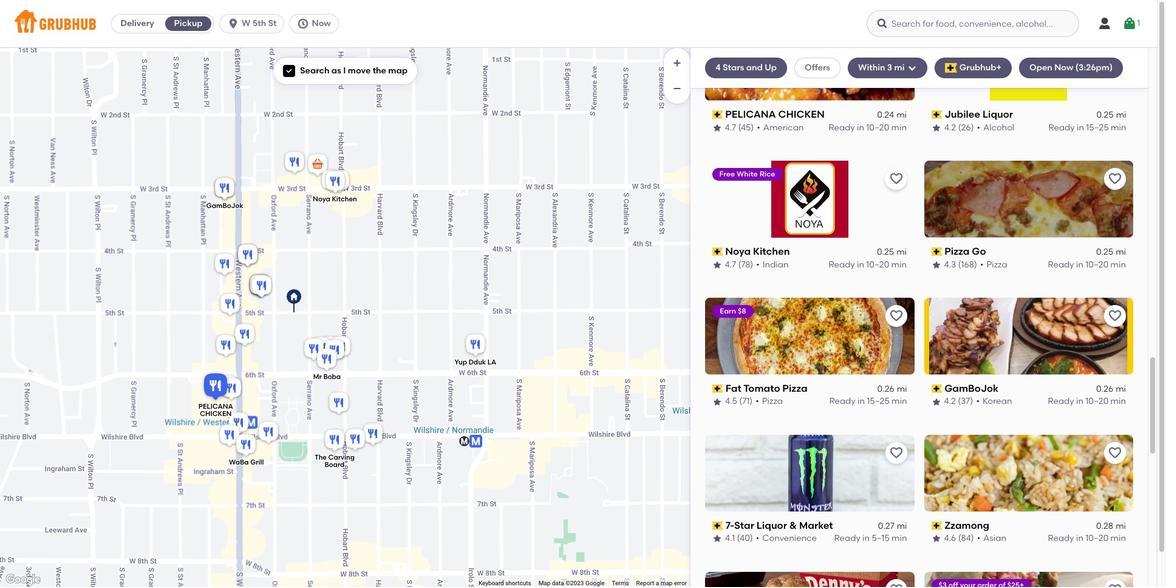 Task type: vqa. For each thing, say whether or not it's contained in the screenshot.
0.25 mi for Pizza Go
yes



Task type: locate. For each thing, give the bounding box(es) containing it.
wiches on wilshire logo image
[[924, 572, 1133, 588]]

• down go
[[980, 260, 984, 270]]

in for noya kitchen
[[857, 260, 865, 270]]

seoul pho image
[[248, 273, 272, 300]]

0.28 mi
[[1096, 522, 1126, 532]]

star icon image for gambojok
[[931, 398, 941, 407]]

1 horizontal spatial chicken
[[779, 109, 825, 120]]

• for fat tomato pizza
[[756, 397, 759, 407]]

4.7
[[725, 122, 736, 133], [725, 260, 736, 270]]

1 vertical spatial noya
[[726, 246, 751, 257]]

chicken
[[779, 109, 825, 120], [200, 410, 231, 418]]

0 vertical spatial noya
[[313, 195, 330, 203]]

star icon image
[[712, 123, 722, 133], [931, 123, 941, 133], [712, 260, 722, 270], [931, 260, 941, 270], [712, 398, 722, 407], [931, 398, 941, 407], [712, 535, 722, 544], [931, 535, 941, 544]]

kitchen inside noya kitchen gambojok
[[332, 195, 357, 203]]

map right a
[[661, 581, 673, 587]]

boba
[[323, 373, 341, 381]]

pizza go logo image
[[924, 161, 1133, 238]]

• right (45)
[[757, 122, 761, 133]]

0 horizontal spatial liquor
[[757, 520, 787, 532]]

pelicana
[[726, 109, 776, 120], [198, 403, 233, 411]]

subscription pass image left fat
[[712, 385, 723, 394]]

subscription pass image for pizza go
[[931, 248, 942, 256]]

report
[[636, 581, 654, 587]]

0 horizontal spatial now
[[312, 18, 331, 29]]

1 horizontal spatial kitchen
[[753, 246, 790, 257]]

svg image for now
[[297, 18, 309, 30]]

in for jubilee liquor
[[1077, 122, 1084, 133]]

now up search
[[312, 18, 331, 29]]

0.28
[[1096, 522, 1113, 532]]

1 horizontal spatial 15–25
[[1086, 122, 1109, 133]]

svg image left w
[[227, 18, 239, 30]]

star icon image left '4.5'
[[712, 398, 722, 407]]

jubilee liquor image
[[319, 168, 343, 195]]

american
[[764, 122, 804, 133]]

now right open
[[1055, 63, 1074, 73]]

0.24
[[877, 110, 894, 120]]

0 vertical spatial • pizza
[[980, 260, 1007, 270]]

within 3 mi
[[858, 63, 905, 73]]

convenience
[[762, 534, 817, 544]]

• right "(37)"
[[976, 397, 980, 407]]

svg image inside now button
[[297, 18, 309, 30]]

svg image inside w 5th st button
[[227, 18, 239, 30]]

0 vertical spatial 4.7
[[725, 122, 736, 133]]

0 vertical spatial gambojok
[[206, 202, 243, 210]]

0.26 mi for gambojok
[[1096, 385, 1126, 395]]

• alcohol
[[977, 122, 1014, 133]]

0 vertical spatial kitchen
[[332, 195, 357, 203]]

• pizza down go
[[980, 260, 1007, 270]]

map
[[539, 581, 551, 587]]

1 vertical spatial subscription pass image
[[712, 385, 723, 394]]

1 horizontal spatial pelicana chicken
[[726, 109, 825, 120]]

pelicana chicken
[[726, 109, 825, 120], [198, 403, 233, 418]]

mdk noodles (myung dong kyoja) image
[[360, 422, 385, 449]]

(37)
[[958, 397, 973, 407]]

pizza up 4.3 (168)
[[945, 246, 970, 257]]

0 horizontal spatial pelicana
[[198, 403, 233, 411]]

star icon image for jubilee liquor
[[931, 123, 941, 133]]

ready in 10–20 min for go
[[1048, 260, 1126, 270]]

star icon image for pelicana chicken
[[712, 123, 722, 133]]

4.2 left (26)
[[944, 122, 956, 133]]

• for gambojok
[[976, 397, 980, 407]]

svg image right st
[[297, 18, 309, 30]]

0 vertical spatial 4.2
[[944, 122, 956, 133]]

star icon image left the 4.6
[[931, 535, 941, 544]]

4.5
[[725, 397, 737, 407]]

mr boba image
[[314, 347, 339, 374]]

2 4.2 from the top
[[944, 397, 956, 407]]

svg image
[[1098, 16, 1112, 31], [227, 18, 239, 30], [297, 18, 309, 30], [907, 63, 917, 73], [285, 68, 293, 75]]

Search for food, convenience, alcohol... search field
[[867, 10, 1079, 37]]

$8
[[738, 307, 746, 316]]

min for noya kitchen
[[892, 260, 907, 270]]

7-star liquor & market logo image
[[705, 435, 914, 512]]

• right (84)
[[977, 534, 980, 544]]

save this restaurant button for the denny's logo
[[885, 580, 907, 588]]

15–25
[[1086, 122, 1109, 133], [867, 397, 890, 407]]

1 horizontal spatial ready in 15–25 min
[[1048, 122, 1126, 133]]

save this restaurant button for the 7-star liquor & market logo
[[885, 443, 907, 464]]

0 vertical spatial pelicana chicken
[[726, 109, 825, 120]]

0 vertical spatial subscription pass image
[[712, 248, 723, 256]]

save this restaurant image
[[889, 172, 903, 186], [1108, 172, 1122, 186], [1108, 309, 1122, 324], [889, 583, 903, 588], [1108, 583, 1122, 588]]

15–25 for fat tomato pizza
[[867, 397, 890, 407]]

1 0.26 mi from the left
[[877, 385, 907, 395]]

save this restaurant image for pizza go logo
[[1108, 172, 1122, 186]]

1 button
[[1123, 13, 1140, 35]]

svg image for w 5th st
[[227, 18, 239, 30]]

subscription pass image
[[712, 111, 723, 119], [931, 111, 942, 119], [931, 248, 942, 256], [931, 385, 942, 394], [712, 522, 723, 531]]

in for pelicana chicken
[[857, 122, 865, 133]]

15–25 for jubilee liquor
[[1086, 122, 1109, 133]]

free white rice
[[720, 170, 776, 178]]

waba
[[229, 459, 248, 467]]

1 horizontal spatial svg image
[[1123, 16, 1137, 31]]

1 vertical spatial pelicana
[[198, 403, 233, 411]]

4.7 left the (78)
[[725, 260, 736, 270]]

noya
[[313, 195, 330, 203], [726, 246, 751, 257]]

keyboard shortcuts button
[[479, 580, 531, 588]]

save this restaurant image
[[889, 35, 903, 49], [1108, 35, 1122, 49], [889, 309, 903, 324], [889, 446, 903, 461], [1108, 446, 1122, 461]]

1 vertical spatial ready in 15–25 min
[[829, 397, 907, 407]]

• right the (78)
[[757, 260, 760, 270]]

2 vertical spatial subscription pass image
[[931, 522, 942, 531]]

mi for go
[[1116, 247, 1126, 258]]

star
[[734, 520, 754, 532]]

0 horizontal spatial 15–25
[[867, 397, 890, 407]]

now button
[[289, 14, 344, 33]]

4.1 (40)
[[725, 534, 753, 544]]

pelicana down beard papa's image at the bottom left of page
[[198, 403, 233, 411]]

wiches on wilshire image
[[226, 411, 251, 438]]

10–20
[[867, 122, 890, 133], [867, 260, 890, 270], [1086, 260, 1109, 270], [1086, 397, 1109, 407], [1086, 534, 1109, 544]]

save this restaurant image for 'gambojok logo' on the bottom of page
[[1108, 309, 1122, 324]]

0 vertical spatial ready in 15–25 min
[[1048, 122, 1126, 133]]

star icon image for pizza go
[[931, 260, 941, 270]]

chicken up american
[[779, 109, 825, 120]]

• indian
[[757, 260, 789, 270]]

subscription pass image for fat
[[712, 385, 723, 394]]

the
[[314, 454, 326, 462]]

gambojok inside noya kitchen gambojok
[[206, 202, 243, 210]]

0 horizontal spatial ready in 15–25 min
[[829, 397, 907, 407]]

ready in 10–20 min for chicken
[[829, 122, 907, 133]]

1 vertical spatial 15–25
[[867, 397, 890, 407]]

go
[[972, 246, 986, 257]]

report a map error link
[[636, 581, 687, 587]]

yup dduk la image
[[463, 333, 487, 360]]

twozone image
[[248, 273, 272, 300]]

to
[[1046, 343, 1055, 353]]

pelicana chicken image
[[201, 372, 230, 404]]

star icon image left 4.1
[[712, 535, 722, 544]]

subscription pass image left zzamong
[[931, 522, 942, 531]]

4.2 (26)
[[944, 122, 974, 133]]

svg image
[[1123, 16, 1137, 31], [876, 18, 889, 30]]

mi for liquor
[[1116, 110, 1126, 120]]

• pizza down fat tomato pizza
[[756, 397, 783, 407]]

shortcuts
[[505, 581, 531, 587]]

white
[[737, 170, 758, 178]]

save this restaurant button for pelicana chicken logo
[[885, 31, 907, 53]]

min for jubilee liquor
[[1111, 122, 1126, 133]]

0 horizontal spatial noya
[[313, 195, 330, 203]]

1 4.2 from the top
[[944, 122, 956, 133]]

pelicana chicken down beard papa's image at the bottom left of page
[[198, 403, 233, 418]]

4.7 left (45)
[[725, 122, 736, 133]]

save this restaurant button for the zzamong logo
[[1104, 443, 1126, 464]]

the
[[373, 66, 386, 76]]

gambojok logo image
[[924, 298, 1133, 375]]

1 vertical spatial now
[[1055, 63, 1074, 73]]

liquor up • convenience
[[757, 520, 787, 532]]

fat tomato pizza logo image
[[705, 298, 914, 375]]

star icon image left 4.7 (45)
[[712, 123, 722, 133]]

ready in 15–25 min for fat tomato pizza
[[829, 397, 907, 407]]

1 vertical spatial • pizza
[[756, 397, 783, 407]]

0 vertical spatial pelicana
[[726, 109, 776, 120]]

0 vertical spatial 15–25
[[1086, 122, 1109, 133]]

jubilee
[[945, 109, 980, 120]]

w
[[242, 18, 250, 29]]

ready in 15–25 min for jubilee liquor
[[1048, 122, 1126, 133]]

your location image
[[286, 290, 301, 313], [286, 290, 301, 313]]

0.26 mi
[[877, 385, 907, 395], [1096, 385, 1126, 395]]

(71)
[[739, 397, 753, 407]]

10–20 for chicken
[[867, 122, 890, 133]]

• right (71)
[[756, 397, 759, 407]]

0 vertical spatial liquor
[[982, 109, 1013, 120]]

1 vertical spatial map
[[661, 581, 673, 587]]

noya for noya kitchen
[[726, 246, 751, 257]]

• right (40)
[[756, 534, 759, 544]]

2 0.26 mi from the left
[[1096, 385, 1126, 395]]

kitchen
[[332, 195, 357, 203], [753, 246, 790, 257]]

star icon image for fat tomato pizza
[[712, 398, 722, 407]]

open
[[1030, 63, 1052, 73]]

save this restaurant image for zzamong
[[1108, 446, 1122, 461]]

1 0.26 from the left
[[877, 385, 894, 395]]

pelicana chicken inside map region
[[198, 403, 233, 418]]

4.6
[[944, 534, 956, 544]]

1 horizontal spatial 0.26 mi
[[1096, 385, 1126, 395]]

ready for zzamong
[[1048, 534, 1074, 544]]

0.27 mi
[[878, 522, 907, 532]]

0 horizontal spatial • pizza
[[756, 397, 783, 407]]

save this restaurant button
[[885, 31, 907, 53], [1104, 31, 1126, 53], [885, 168, 907, 190], [1104, 168, 1126, 190], [885, 305, 907, 327], [1104, 305, 1126, 327], [885, 443, 907, 464], [1104, 443, 1126, 464], [885, 580, 907, 588], [1104, 580, 1126, 588]]

0 horizontal spatial pelicana chicken
[[198, 403, 233, 418]]

7-star liquor & market image
[[305, 152, 330, 179]]

pelicana chicken up • american in the right top of the page
[[726, 109, 825, 120]]

save this restaurant image for 7-star liquor & market
[[889, 446, 903, 461]]

1 4.7 from the top
[[725, 122, 736, 133]]

0.26 for fat tomato pizza
[[877, 385, 894, 395]]

1 horizontal spatial pelicana
[[726, 109, 776, 120]]

3
[[887, 63, 892, 73]]

0.25 mi for jubilee liquor
[[1096, 110, 1126, 120]]

1 vertical spatial liquor
[[757, 520, 787, 532]]

liquor up alcohol
[[982, 109, 1013, 120]]

gambojok up "(37)"
[[945, 383, 999, 395]]

1 vertical spatial chicken
[[200, 410, 231, 418]]

ready in 15–25 min
[[1048, 122, 1126, 133], [829, 397, 907, 407]]

pizza
[[945, 246, 970, 257], [987, 260, 1007, 270], [783, 383, 808, 395], [762, 397, 783, 407]]

0.26 mi for fat tomato pizza
[[877, 385, 907, 395]]

subscription pass image for pelicana chicken
[[712, 111, 723, 119]]

star icon image left 4.2 (26)
[[931, 123, 941, 133]]

noya inside noya kitchen gambojok
[[313, 195, 330, 203]]

(78)
[[739, 260, 754, 270]]

1 vertical spatial gambojok
[[945, 383, 999, 395]]

4.2 for gambojok
[[944, 397, 956, 407]]

• for pizza go
[[980, 260, 984, 270]]

mi for tomato
[[897, 385, 907, 395]]

1 vertical spatial 4.2
[[944, 397, 956, 407]]

0.25 mi for pizza go
[[1096, 247, 1126, 258]]

earn $8
[[720, 307, 746, 316]]

2 4.7 from the top
[[725, 260, 736, 270]]

chicken up jamba icon
[[200, 410, 231, 418]]

4.6 (84)
[[944, 534, 974, 544]]

carl's jr. image
[[218, 292, 242, 319]]

cafe nandarang image
[[317, 335, 342, 362]]

zzamong
[[945, 520, 989, 532]]

0 horizontal spatial gambojok
[[206, 202, 243, 210]]

save this restaurant button for jubilee liquor logo on the right top
[[1104, 31, 1126, 53]]

0.26
[[877, 385, 894, 395], [1096, 385, 1113, 395]]

alcohol
[[983, 122, 1014, 133]]

noya down the jubilee liquor icon
[[313, 195, 330, 203]]

•
[[757, 122, 761, 133], [977, 122, 980, 133], [757, 260, 760, 270], [980, 260, 984, 270], [756, 397, 759, 407], [976, 397, 980, 407], [756, 534, 759, 544], [977, 534, 980, 544]]

svg image right 3
[[907, 63, 917, 73]]

ready
[[829, 122, 855, 133], [1048, 122, 1075, 133], [829, 260, 855, 270], [1048, 260, 1074, 270], [829, 397, 856, 407], [1048, 397, 1074, 407], [834, 534, 861, 544], [1048, 534, 1074, 544]]

4.7 (45)
[[725, 122, 754, 133]]

• for 7-star liquor & market
[[756, 534, 759, 544]]

1 horizontal spatial • pizza
[[980, 260, 1007, 270]]

10–20 for go
[[1086, 260, 1109, 270]]

mr
[[313, 373, 321, 381]]

w 5th st button
[[219, 14, 289, 33]]

pizza right tomato
[[783, 383, 808, 395]]

terms
[[612, 581, 629, 587]]

map right the in the left of the page
[[388, 66, 408, 76]]

1 horizontal spatial noya
[[726, 246, 751, 257]]

(84)
[[958, 534, 974, 544]]

save this restaurant button for 'gambojok logo' on the bottom of page
[[1104, 305, 1126, 327]]

earn
[[720, 307, 736, 316]]

star icon image left 4.7 (78)
[[712, 260, 722, 270]]

0 horizontal spatial map
[[388, 66, 408, 76]]

now inside button
[[312, 18, 331, 29]]

fat
[[726, 383, 741, 395]]

ready for jubilee liquor
[[1048, 122, 1075, 133]]

star icon image left 4.3
[[931, 260, 941, 270]]

la
[[487, 359, 496, 367]]

main navigation navigation
[[0, 0, 1157, 48]]

0 horizontal spatial chicken
[[200, 410, 231, 418]]

1 vertical spatial kitchen
[[753, 246, 790, 257]]

1 horizontal spatial now
[[1055, 63, 1074, 73]]

kitchen down the jubilee liquor icon
[[332, 195, 357, 203]]

simply salad image
[[343, 428, 367, 454]]

1 horizontal spatial 0.26
[[1096, 385, 1113, 395]]

search
[[300, 66, 329, 76]]

4.2 left "(37)"
[[944, 397, 956, 407]]

pelicana up (45)
[[726, 109, 776, 120]]

noya up 4.7 (78)
[[726, 246, 751, 257]]

0 horizontal spatial 0.26 mi
[[877, 385, 907, 395]]

save this restaurant image for pelicana chicken
[[889, 35, 903, 49]]

• pizza
[[980, 260, 1007, 270], [756, 397, 783, 407]]

min for fat tomato pizza
[[892, 397, 907, 407]]

map
[[388, 66, 408, 76], [661, 581, 673, 587]]

save this restaurant image for jubilee liquor
[[1108, 35, 1122, 49]]

• right (26)
[[977, 122, 980, 133]]

1 vertical spatial pelicana chicken
[[198, 403, 233, 418]]

grubhub plus flag logo image
[[945, 63, 957, 73]]

1 vertical spatial 4.7
[[725, 260, 736, 270]]

2 0.26 from the left
[[1096, 385, 1113, 395]]

ready for 7-star liquor & market
[[834, 534, 861, 544]]

0 horizontal spatial kitchen
[[332, 195, 357, 203]]

in for gambojok
[[1076, 397, 1084, 407]]

min for zzamong
[[1111, 534, 1126, 544]]

star icon image left the 4.2 (37)
[[931, 398, 941, 407]]

cali pho nia image
[[212, 252, 237, 279]]

subscription pass image for jubilee liquor
[[931, 111, 942, 119]]

&
[[789, 520, 797, 532]]

0 horizontal spatial 0.26
[[877, 385, 894, 395]]

• pizza for go
[[980, 260, 1007, 270]]

jubilee liquor
[[945, 109, 1013, 120]]

in for zzamong
[[1076, 534, 1084, 544]]

gambojok up tehranro grill icon
[[206, 202, 243, 210]]

1 horizontal spatial gambojok
[[945, 383, 999, 395]]

mi for chicken
[[897, 110, 907, 120]]

subscription pass image
[[712, 248, 723, 256], [712, 385, 723, 394], [931, 522, 942, 531]]

ready in 10–20 min
[[829, 122, 907, 133], [829, 260, 907, 270], [1048, 260, 1126, 270], [1048, 397, 1126, 407], [1048, 534, 1126, 544]]

pizza go
[[945, 246, 986, 257]]

4.7 for noya kitchen
[[725, 260, 736, 270]]

pizza go image
[[327, 169, 351, 196]]

svg image left search
[[285, 68, 293, 75]]

pelicana chicken logo image
[[705, 24, 914, 101]]

katsu bar image
[[328, 335, 353, 362]]

0 vertical spatial now
[[312, 18, 331, 29]]

kitchen up • indian
[[753, 246, 790, 257]]

subscription pass image left noya kitchen
[[712, 248, 723, 256]]

4.1
[[725, 534, 735, 544]]



Task type: describe. For each thing, give the bounding box(es) containing it.
checkout
[[1057, 343, 1097, 353]]

4.2 for jubilee liquor
[[944, 122, 956, 133]]

save this restaurant image for the denny's logo
[[889, 583, 903, 588]]

ready for pizza go
[[1048, 260, 1074, 270]]

star icon image for noya kitchen
[[712, 260, 722, 270]]

mr boba
[[313, 373, 341, 381]]

pizza down fat tomato pizza
[[762, 397, 783, 407]]

• pizza for tomato
[[756, 397, 783, 407]]

as
[[332, 66, 341, 76]]

plus icon image
[[671, 57, 683, 69]]

rice
[[760, 170, 776, 178]]

0 horizontal spatial svg image
[[876, 18, 889, 30]]

google image
[[3, 573, 43, 588]]

tehranro grill image
[[235, 243, 260, 270]]

svg image inside 1 button
[[1123, 16, 1137, 31]]

7-
[[726, 520, 734, 532]]

0 vertical spatial map
[[388, 66, 408, 76]]

noya kitchen logo image
[[771, 161, 848, 238]]

free
[[720, 170, 735, 178]]

keyboard shortcuts
[[479, 581, 531, 587]]

denny's image
[[256, 420, 280, 447]]

carving
[[328, 454, 354, 462]]

in for fat tomato pizza
[[858, 397, 865, 407]]

pelicana inside map region
[[198, 403, 233, 411]]

jaws topokki image
[[322, 338, 347, 365]]

• convenience
[[756, 534, 817, 544]]

(40)
[[737, 534, 753, 544]]

and
[[746, 63, 763, 73]]

min for pizza go
[[1111, 260, 1126, 270]]

4.3
[[944, 260, 956, 270]]

jamba image
[[217, 423, 241, 450]]

0.25 for go
[[1096, 247, 1113, 258]]

fat tomato pizza image
[[212, 176, 237, 203]]

subscription pass image for gambojok
[[931, 385, 942, 394]]

ready in 10–20 min for kitchen
[[829, 260, 907, 270]]

zzamong image
[[282, 150, 306, 177]]

ready for gambojok
[[1048, 397, 1074, 407]]

0.27
[[878, 522, 894, 532]]

• for zzamong
[[977, 534, 980, 544]]

delivery button
[[112, 14, 163, 33]]

noya kitchen
[[726, 246, 790, 257]]

noya kitchen image
[[323, 169, 347, 196]]

dduk
[[468, 359, 486, 367]]

subscription pass image for noya
[[712, 248, 723, 256]]

1
[[1137, 18, 1140, 28]]

denny's logo image
[[705, 572, 914, 588]]

boba bear image
[[235, 243, 260, 270]]

the coffee bean and tea leaf image
[[248, 273, 272, 300]]

up
[[765, 63, 777, 73]]

(45)
[[739, 122, 754, 133]]

korean
[[983, 397, 1012, 407]]

in for pizza go
[[1076, 260, 1084, 270]]

mi for kitchen
[[897, 247, 907, 258]]

grubhub+
[[960, 63, 1002, 73]]

move
[[348, 66, 371, 76]]

4.3 (168)
[[944, 260, 977, 270]]

bumsan organic milk bar image
[[232, 323, 257, 349]]

4.2 (37)
[[944, 397, 973, 407]]

10–20 for kitchen
[[867, 260, 890, 270]]

tomato
[[744, 383, 780, 395]]

4
[[716, 63, 721, 73]]

chicken inside pelicana chicken
[[200, 410, 231, 418]]

asian
[[983, 534, 1006, 544]]

the carving board
[[314, 454, 354, 470]]

ready for pelicana chicken
[[829, 122, 855, 133]]

minus icon image
[[671, 83, 683, 95]]

(26)
[[958, 122, 974, 133]]

pickup button
[[163, 14, 214, 33]]

pizza right (168)
[[987, 260, 1007, 270]]

kyochon chicken (w 6th st) image
[[302, 337, 326, 364]]

waba grill
[[229, 459, 263, 467]]

a
[[656, 581, 659, 587]]

min for gambojok
[[1111, 397, 1126, 407]]

two hands corn dog - korea town (s western ave) image
[[248, 273, 272, 300]]

within
[[858, 63, 885, 73]]

1 horizontal spatial liquor
[[982, 109, 1013, 120]]

st
[[268, 18, 277, 29]]

noya for noya kitchen gambojok
[[313, 195, 330, 203]]

save this restaurant button for pizza go logo
[[1104, 168, 1126, 190]]

board
[[324, 462, 344, 470]]

svg image left 1 button
[[1098, 16, 1112, 31]]

waba grill image
[[234, 433, 258, 460]]

google
[[585, 581, 605, 587]]

svg image for search as i move the map
[[285, 68, 293, 75]]

subscription pass image for 7-star liquor & market
[[712, 522, 723, 531]]

5–15
[[872, 534, 890, 544]]

zzamong logo image
[[924, 435, 1133, 512]]

0.25 mi for noya kitchen
[[877, 247, 907, 258]]

map data ©2023 google
[[539, 581, 605, 587]]

0.25 for kitchen
[[877, 247, 894, 258]]

0.26 for gambojok
[[1096, 385, 1113, 395]]

©2023
[[566, 581, 584, 587]]

ready for fat tomato pizza
[[829, 397, 856, 407]]

1 horizontal spatial map
[[661, 581, 673, 587]]

ready for noya kitchen
[[829, 260, 855, 270]]

map region
[[0, 0, 786, 588]]

star icon image for 7-star liquor & market
[[712, 535, 722, 544]]

mi for star
[[897, 522, 907, 532]]

yup
[[454, 359, 467, 367]]

paris baguette image
[[219, 377, 243, 403]]

thanks pizza image
[[249, 274, 274, 301]]

kitchen for noya kitchen
[[753, 246, 790, 257]]

0.25 for liquor
[[1096, 110, 1113, 120]]

(168)
[[958, 260, 977, 270]]

gambojok image
[[212, 176, 237, 203]]

4.5 (71)
[[725, 397, 753, 407]]

search as i move the map
[[300, 66, 408, 76]]

4.7 (78)
[[725, 260, 754, 270]]

creek tea image
[[213, 333, 238, 360]]

yup dduk la
[[454, 359, 496, 367]]

jubilee liquor logo image
[[990, 24, 1067, 101]]

4.7 for pelicana chicken
[[725, 122, 736, 133]]

offers
[[805, 63, 830, 73]]

subway® image
[[326, 391, 351, 418]]

open now (3:26pm)
[[1030, 63, 1113, 73]]

ready in 5–15 min
[[834, 534, 907, 544]]

grill
[[250, 459, 263, 467]]

• american
[[757, 122, 804, 133]]

noya kitchen gambojok
[[206, 195, 357, 210]]

• for jubilee liquor
[[977, 122, 980, 133]]

7-star liquor & market
[[726, 520, 833, 532]]

in for 7-star liquor & market
[[863, 534, 870, 544]]

pickup
[[174, 18, 203, 29]]

i
[[343, 66, 346, 76]]

keyboard
[[479, 581, 504, 587]]

data
[[552, 581, 564, 587]]

88 hotdog & juicy & cottonhi image
[[309, 336, 333, 363]]

star icon image for zzamong
[[931, 535, 941, 544]]

w 5th st
[[242, 18, 277, 29]]

kitchen for noya kitchen gambojok
[[332, 195, 357, 203]]

report a map error
[[636, 581, 687, 587]]

• for pelicana chicken
[[757, 122, 761, 133]]

stars
[[723, 63, 744, 73]]

terms link
[[612, 581, 629, 587]]

fat tomato pizza
[[726, 383, 808, 395]]

min for pelicana chicken
[[892, 122, 907, 133]]

beard papa's image
[[215, 374, 239, 401]]

• korean
[[976, 397, 1012, 407]]

min for 7-star liquor & market
[[892, 534, 907, 544]]

indian
[[763, 260, 789, 270]]

the carving board image
[[322, 428, 347, 455]]

• for noya kitchen
[[757, 260, 760, 270]]

0 vertical spatial chicken
[[779, 109, 825, 120]]



